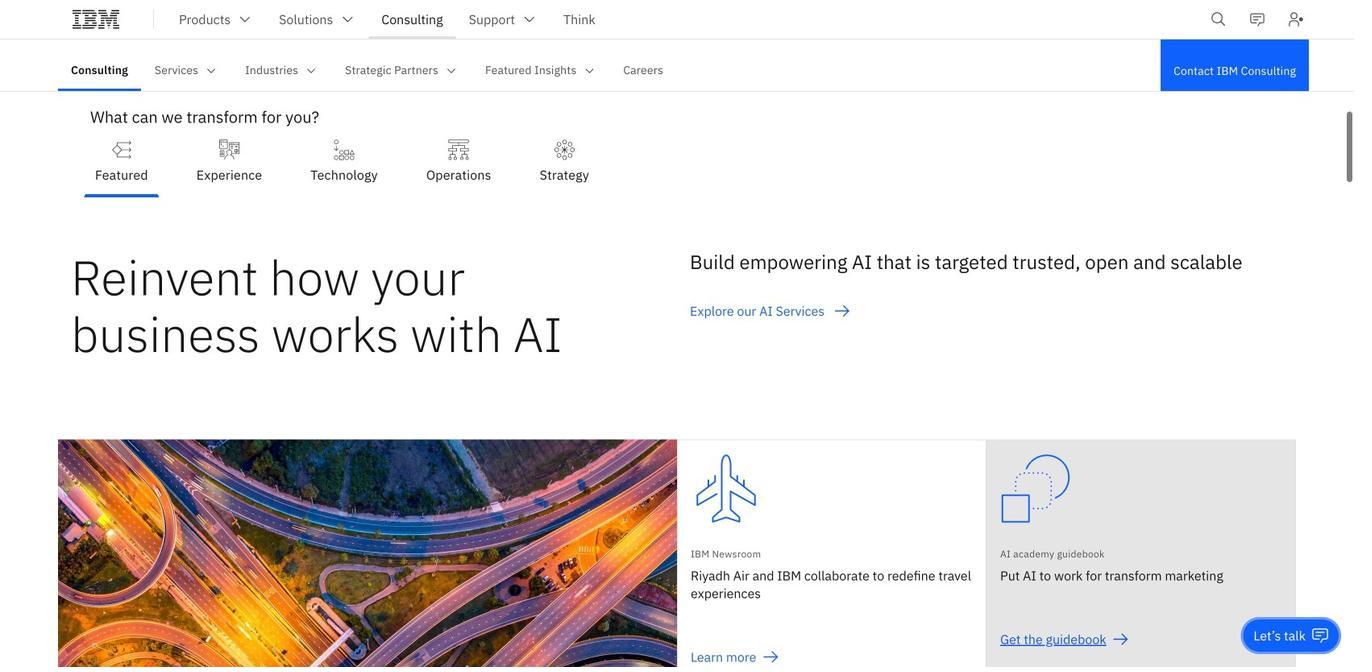 Task type: locate. For each thing, give the bounding box(es) containing it.
let's talk element
[[1254, 627, 1306, 645]]



